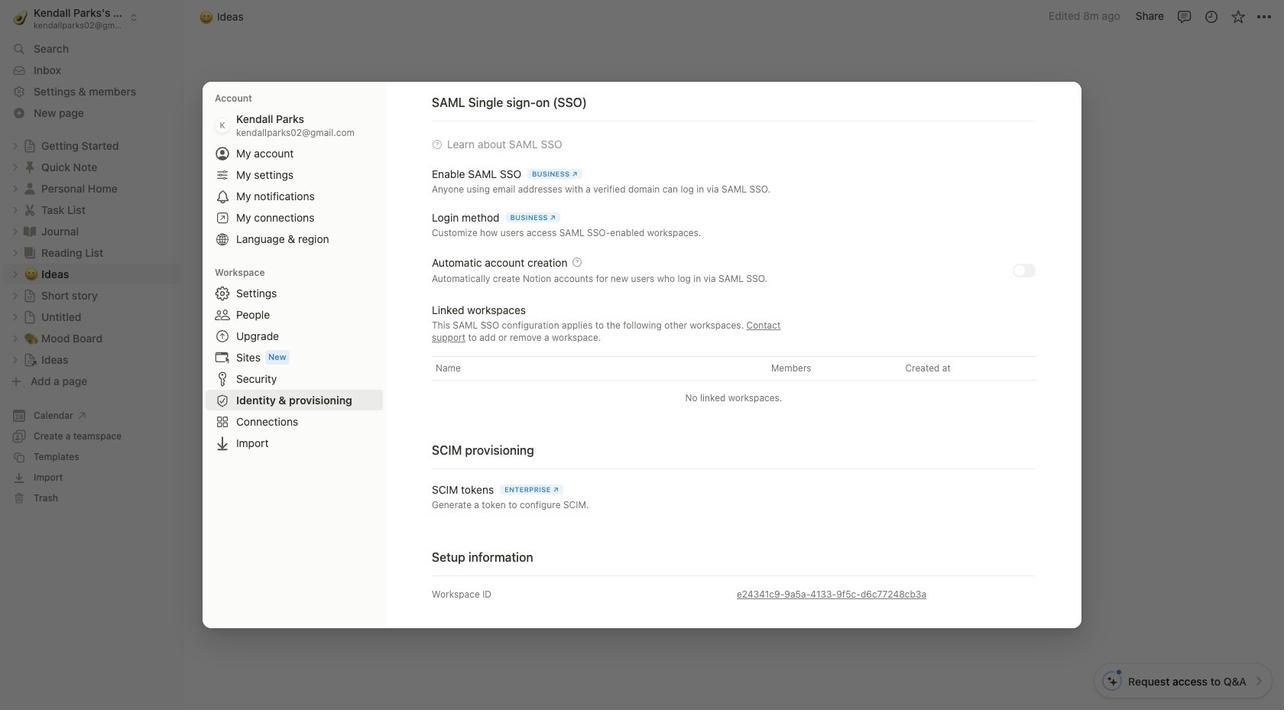 Task type: vqa. For each thing, say whether or not it's contained in the screenshot.
😍 Icon
no



Task type: describe. For each thing, give the bounding box(es) containing it.
comments image
[[1177, 9, 1192, 24]]

🥑 image
[[13, 8, 28, 27]]

0 horizontal spatial 😀 image
[[200, 8, 213, 26]]

1 horizontal spatial 😀 image
[[466, 101, 525, 179]]



Task type: locate. For each thing, give the bounding box(es) containing it.
😀 image
[[200, 8, 213, 26], [466, 101, 525, 179]]

updates image
[[1204, 9, 1219, 24]]

1 vertical spatial 😀 image
[[466, 101, 525, 179]]

0 vertical spatial 😀 image
[[200, 8, 213, 26]]

favorite image
[[1230, 9, 1246, 24]]



